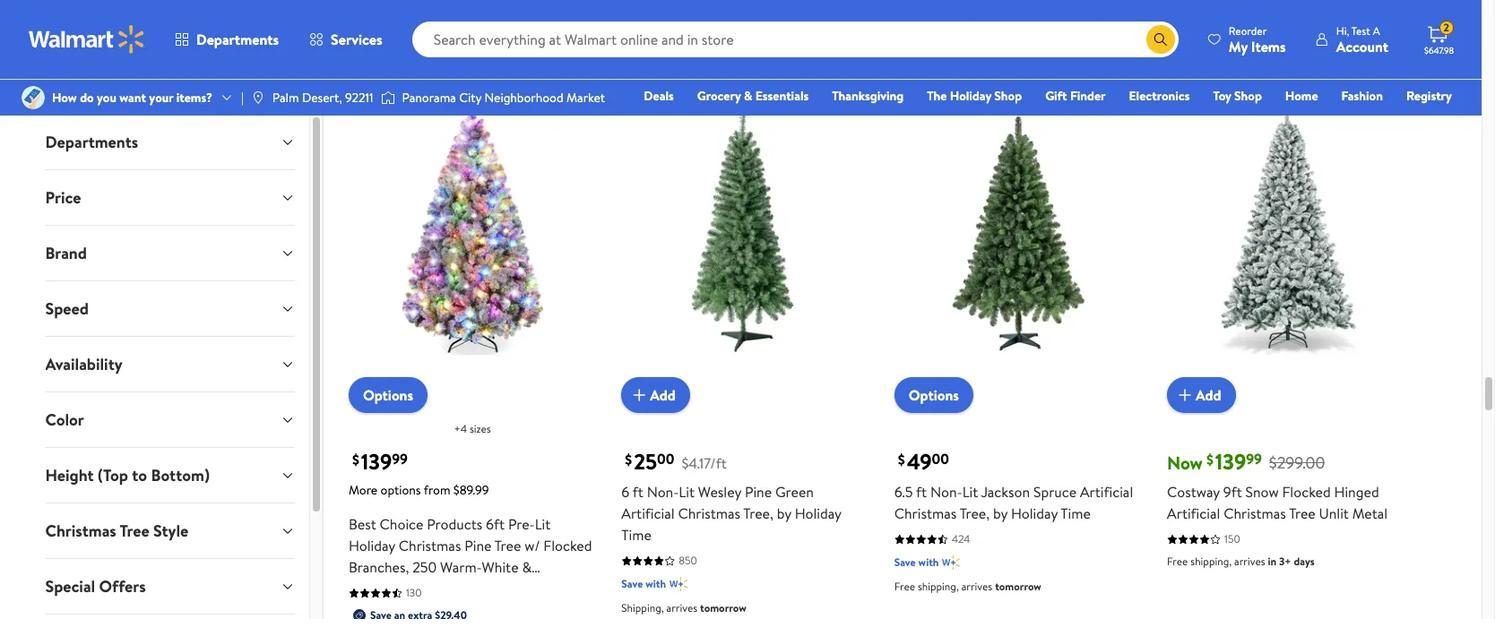 Task type: describe. For each thing, give the bounding box(es) containing it.
christmas tree style
[[45, 520, 189, 543]]

shipping, for free shipping, arrives in 3+ days
[[1191, 554, 1232, 569]]

walmart+
[[1399, 112, 1453, 130]]

deal
[[1234, 38, 1254, 53]]

free for free shipping, arrives tomorrow
[[895, 579, 916, 595]]

add button for 25
[[622, 378, 690, 413]]

$ inside now $ 139 99 $299.00 costway 9ft snow flocked hinged artificial christmas tree unlit metal
[[1207, 450, 1214, 470]]

to
[[132, 465, 147, 487]]

with for $4.17/ft
[[646, 577, 666, 592]]

departments button
[[31, 115, 309, 169]]

deals
[[644, 87, 674, 105]]

hi, test a account
[[1337, 23, 1389, 56]]

palm desert, 92211
[[272, 89, 374, 107]]

0 horizontal spatial tomorrow
[[700, 601, 747, 616]]

tree inside best choice products 6ft pre-lit holiday christmas pine tree w/ flocked branches, 250 warm-white & multicolored lights
[[495, 536, 521, 556]]

holiday inside 6.5 ft non-lit jackson spruce artificial christmas tree, by holiday time
[[1011, 504, 1058, 524]]

panorama
[[402, 89, 456, 107]]

0 vertical spatial tomorrow
[[996, 579, 1042, 595]]

from
[[424, 482, 451, 500]]

price
[[45, 187, 81, 209]]

$89.99
[[454, 482, 489, 500]]

add to favorites list, costway 9ft snow flocked hinged artificial christmas tree unlit metal image
[[1387, 71, 1408, 94]]

height (top to bottom) tab
[[31, 448, 309, 503]]

add to favorites list, 6 ft non-lit wesley pine green artificial christmas tree, by holiday time image
[[841, 71, 862, 94]]

free for free shipping, arrives in 3+ days
[[1168, 554, 1189, 569]]

warm-
[[440, 558, 482, 578]]

fashion
[[1342, 87, 1384, 105]]

25
[[634, 447, 657, 477]]

0 vertical spatial &
[[744, 87, 753, 105]]

hinged
[[1335, 482, 1380, 502]]

how do you want your items?
[[52, 89, 213, 107]]

424
[[952, 532, 971, 547]]

ft inside 6.5 ft non-lit jackson spruce artificial christmas tree, by holiday time
[[917, 482, 927, 502]]

non- inside 6.5 ft non-lit jackson spruce artificial christmas tree, by holiday time
[[931, 482, 963, 502]]

save for 49
[[895, 555, 916, 570]]

more options from $89.99
[[349, 482, 489, 500]]

brand tab
[[31, 226, 309, 281]]

150
[[1225, 532, 1241, 547]]

+4 sizes
[[454, 422, 491, 437]]

hi,
[[1337, 23, 1350, 38]]

best choice products 6ft pre-lit holiday christmas pine tree w/ flocked branches, 250 warm-white & multicolored lights image
[[349, 64, 597, 399]]

by inside $ 25 00 $4.17/ft 6 ft non-lit wesley pine green artificial christmas tree, by holiday time
[[777, 504, 792, 524]]

99 inside $ 139 99
[[392, 450, 408, 469]]

w/
[[525, 536, 540, 556]]

artificial inside 6.5 ft non-lit jackson spruce artificial christmas tree, by holiday time
[[1081, 482, 1134, 502]]

height (top to bottom)
[[45, 465, 210, 487]]

|
[[241, 89, 244, 107]]

debit
[[1345, 112, 1376, 130]]

clear search field text image
[[1125, 32, 1140, 46]]

gift finder
[[1046, 87, 1106, 105]]

add to favorites list, 6.5 ft non-lit jackson spruce artificial christmas tree, by holiday time image
[[1114, 71, 1135, 94]]

special
[[45, 576, 95, 598]]

shop inside the holiday shop link
[[995, 87, 1022, 105]]

tree inside dropdown button
[[120, 520, 149, 543]]

850
[[679, 553, 698, 569]]

essentials
[[756, 87, 809, 105]]

special offers button
[[31, 560, 309, 614]]

$299.00
[[1270, 452, 1326, 474]]

options link for 49
[[895, 378, 974, 413]]

walmart+ link
[[1391, 111, 1461, 131]]

availability button
[[31, 337, 309, 392]]

wesley
[[698, 482, 742, 502]]

how
[[52, 89, 77, 107]]

electronics link
[[1121, 86, 1198, 106]]

special offers tab
[[31, 560, 309, 614]]

yesterday
[[717, 39, 762, 54]]

6.5 ft non-lit jackson spruce artificial christmas tree, by holiday time image
[[895, 64, 1143, 399]]

1 139 from the left
[[361, 447, 392, 477]]

one
[[1315, 112, 1342, 130]]

49
[[907, 447, 932, 477]]

costway 9ft snow flocked hinged artificial christmas tree unlit metal image
[[1168, 64, 1416, 399]]

panorama city neighborhood market
[[402, 89, 605, 107]]

shop inside toy shop link
[[1235, 87, 1263, 105]]

registry link
[[1399, 86, 1461, 106]]

christmas tree style tab
[[31, 504, 309, 559]]

bottom)
[[151, 465, 210, 487]]

snow
[[1246, 482, 1279, 502]]

unlit
[[1320, 504, 1350, 524]]

search icon image
[[1154, 32, 1168, 47]]

6
[[622, 482, 630, 502]]

a
[[1374, 23, 1381, 38]]

walmart plus image
[[670, 576, 688, 594]]

+4
[[454, 422, 467, 437]]

lit inside $ 25 00 $4.17/ft 6 ft non-lit wesley pine green artificial christmas tree, by holiday time
[[679, 482, 695, 502]]

holiday right the
[[950, 87, 992, 105]]

Walmart Site-Wide search field
[[412, 22, 1179, 57]]

market
[[567, 89, 605, 107]]

3+
[[1280, 554, 1292, 569]]

tree, inside 6.5 ft non-lit jackson spruce artificial christmas tree, by holiday time
[[960, 504, 990, 524]]

home
[[1286, 87, 1319, 105]]

& inside best choice products 6ft pre-lit holiday christmas pine tree w/ flocked branches, 250 warm-white & multicolored lights
[[522, 558, 532, 578]]

holiday inside best choice products 6ft pre-lit holiday christmas pine tree w/ flocked branches, 250 warm-white & multicolored lights
[[349, 536, 395, 556]]

speed button
[[31, 282, 309, 336]]

holiday inside $ 25 00 $4.17/ft 6 ft non-lit wesley pine green artificial christmas tree, by holiday time
[[795, 504, 842, 524]]

spruce
[[1034, 482, 1077, 502]]

white
[[482, 558, 519, 578]]

$ for 139
[[352, 450, 359, 470]]

flocked inside best choice products 6ft pre-lit holiday christmas pine tree w/ flocked branches, 250 warm-white & multicolored lights
[[544, 536, 592, 556]]

desert,
[[302, 89, 342, 107]]

free shipping, arrives tomorrow
[[895, 579, 1042, 595]]

speed
[[45, 298, 89, 320]]

00 for 25
[[657, 450, 675, 469]]

$ for 25
[[625, 450, 632, 470]]

lit inside 6.5 ft non-lit jackson spruce artificial christmas tree, by holiday time
[[963, 482, 979, 502]]

pine inside $ 25 00 $4.17/ft 6 ft non-lit wesley pine green artificial christmas tree, by holiday time
[[745, 482, 772, 502]]

arrives for tomorrow
[[962, 579, 993, 595]]

availability
[[45, 353, 123, 376]]

the holiday shop link
[[919, 86, 1030, 106]]

christmas tree style button
[[31, 504, 309, 559]]

in
[[1268, 554, 1277, 569]]

fashion link
[[1334, 86, 1392, 106]]

artificial inside $ 25 00 $4.17/ft 6 ft non-lit wesley pine green artificial christmas tree, by holiday time
[[622, 504, 675, 524]]

$ for 49
[[898, 450, 905, 470]]

free shipping, arrives in 3+ days
[[1168, 554, 1315, 569]]

toy shop
[[1214, 87, 1263, 105]]

the holiday shop
[[927, 87, 1022, 105]]

reorder my items
[[1229, 23, 1287, 56]]

costway
[[1168, 482, 1220, 502]]

account
[[1337, 36, 1389, 56]]

time inside 6.5 ft non-lit jackson spruce artificial christmas tree, by holiday time
[[1061, 504, 1091, 524]]

6 ft non-lit wesley pine green artificial christmas tree, by holiday time image
[[622, 64, 870, 399]]

thanksgiving link
[[824, 86, 912, 106]]



Task type: locate. For each thing, give the bounding box(es) containing it.
0 vertical spatial shipping,
[[1191, 554, 1232, 569]]

products
[[427, 515, 483, 535]]

with
[[919, 555, 939, 570], [646, 577, 666, 592]]

color tab
[[31, 393, 309, 447]]

0 horizontal spatial 139
[[361, 447, 392, 477]]

items?
[[176, 89, 213, 107]]

add to favorites list, best choice products 6ft pre-lit holiday christmas pine tree w/ flocked branches, 250 warm-white & multicolored lights image
[[568, 71, 589, 94]]

1 horizontal spatial by
[[994, 504, 1008, 524]]

0 horizontal spatial add button
[[622, 378, 690, 413]]

artificial right spruce
[[1081, 482, 1134, 502]]

2 vertical spatial arrives
[[667, 601, 698, 616]]

6ft
[[486, 515, 505, 535]]

with left walmart plus icon
[[919, 555, 939, 570]]

2 options link from the left
[[895, 378, 974, 413]]

thanksgiving
[[832, 87, 904, 105]]

2 139 from the left
[[1216, 447, 1247, 477]]

non- down 25
[[647, 482, 679, 502]]

1 horizontal spatial departments
[[196, 30, 279, 49]]

time
[[1061, 504, 1091, 524], [622, 526, 652, 545]]

lit inside best choice products 6ft pre-lit holiday christmas pine tree w/ flocked branches, 250 warm-white & multicolored lights
[[535, 515, 551, 535]]

 image right 92211
[[381, 89, 395, 107]]

1 tree, from the left
[[744, 504, 774, 524]]

shipping, down 150 on the right
[[1191, 554, 1232, 569]]

flocked inside now $ 139 99 $299.00 costway 9ft snow flocked hinged artificial christmas tree unlit metal
[[1283, 482, 1331, 502]]

sizes
[[470, 422, 491, 437]]

0 horizontal spatial artificial
[[622, 504, 675, 524]]

time down spruce
[[1061, 504, 1091, 524]]

1 vertical spatial departments
[[45, 131, 138, 153]]

pine inside best choice products 6ft pre-lit holiday christmas pine tree w/ flocked branches, 250 warm-white & multicolored lights
[[465, 536, 492, 556]]

1 horizontal spatial shop
[[1235, 87, 1263, 105]]

2 00 from the left
[[932, 450, 950, 469]]

style
[[153, 520, 189, 543]]

height (top to bottom) button
[[31, 448, 309, 503]]

shipping, down walmart plus icon
[[918, 579, 959, 595]]

1 00 from the left
[[657, 450, 675, 469]]

city
[[459, 89, 482, 107]]

2 99 from the left
[[1247, 450, 1263, 469]]

 image for how
[[22, 86, 45, 109]]

1 vertical spatial save with
[[622, 577, 666, 592]]

gift finder link
[[1038, 86, 1114, 106]]

2 add from the left
[[1196, 385, 1222, 405]]

add to cart image up 25
[[629, 385, 650, 406]]

0 vertical spatial save
[[895, 555, 916, 570]]

0 vertical spatial with
[[919, 555, 939, 570]]

ft right 6.5
[[917, 482, 927, 502]]

92211
[[345, 89, 374, 107]]

1 options link from the left
[[349, 378, 428, 413]]

ft
[[633, 482, 644, 502], [917, 482, 927, 502]]

0 horizontal spatial options link
[[349, 378, 428, 413]]

1 horizontal spatial artificial
[[1081, 482, 1134, 502]]

1 shop from the left
[[995, 87, 1022, 105]]

departments tab
[[31, 115, 309, 169]]

holiday down "green"
[[795, 504, 842, 524]]

139 up more
[[361, 447, 392, 477]]

1 add from the left
[[650, 385, 676, 405]]

save left walmart plus icon
[[895, 555, 916, 570]]

departments button
[[160, 18, 294, 61]]

grocery & essentials link
[[689, 86, 817, 106]]

1 vertical spatial arrives
[[962, 579, 993, 595]]

options link for 139
[[349, 378, 428, 413]]

pine left "green"
[[745, 482, 772, 502]]

(top
[[98, 465, 128, 487]]

$ inside $ 139 99
[[352, 450, 359, 470]]

test
[[1352, 23, 1371, 38]]

holiday down spruce
[[1011, 504, 1058, 524]]

items
[[1252, 36, 1287, 56]]

Search search field
[[412, 22, 1179, 57]]

days
[[1294, 554, 1315, 569]]

since
[[690, 39, 714, 54]]

save
[[895, 555, 916, 570], [622, 577, 643, 592]]

tree
[[1290, 504, 1316, 524], [120, 520, 149, 543], [495, 536, 521, 556]]

tree left style
[[120, 520, 149, 543]]

brand
[[45, 242, 87, 265]]

shop right toy
[[1235, 87, 1263, 105]]

1 horizontal spatial time
[[1061, 504, 1091, 524]]

0 horizontal spatial &
[[522, 558, 532, 578]]

1 vertical spatial flocked
[[544, 536, 592, 556]]

1 horizontal spatial lit
[[679, 482, 695, 502]]

lights
[[431, 579, 469, 599]]

3 $ from the left
[[898, 450, 905, 470]]

add button up now on the right of the page
[[1168, 378, 1236, 413]]

arrives down 424
[[962, 579, 993, 595]]

1 horizontal spatial save
[[895, 555, 916, 570]]

christmas up 250
[[399, 536, 461, 556]]

0 horizontal spatial tree
[[120, 520, 149, 543]]

0 vertical spatial pine
[[745, 482, 772, 502]]

height
[[45, 465, 94, 487]]

deals link
[[636, 86, 682, 106]]

0 vertical spatial arrives
[[1235, 554, 1266, 569]]

options up $ 139 99 in the left bottom of the page
[[363, 386, 413, 405]]

0 horizontal spatial lit
[[535, 515, 551, 535]]

1 add to cart image from the left
[[629, 385, 650, 406]]

pine
[[745, 482, 772, 502], [465, 536, 492, 556]]

services button
[[294, 18, 398, 61]]

reorder
[[1229, 23, 1267, 38]]

99 up snow
[[1247, 450, 1263, 469]]

139 up 9ft
[[1216, 447, 1247, 477]]

add to cart image for 25
[[629, 385, 650, 406]]

2 add to cart image from the left
[[1175, 385, 1196, 406]]

bought
[[654, 39, 688, 54]]

2 $ from the left
[[625, 450, 632, 470]]

$ left 49
[[898, 450, 905, 470]]

pine up warm-
[[465, 536, 492, 556]]

1 horizontal spatial with
[[919, 555, 939, 570]]

ft right 6
[[633, 482, 644, 502]]

2 shop from the left
[[1235, 87, 1263, 105]]

multicolored
[[349, 579, 428, 599]]

0 horizontal spatial time
[[622, 526, 652, 545]]

1 vertical spatial free
[[895, 579, 916, 595]]

6.5
[[895, 482, 913, 502]]

1 horizontal spatial pine
[[745, 482, 772, 502]]

1 non- from the left
[[647, 482, 679, 502]]

0 horizontal spatial ft
[[633, 482, 644, 502]]

1 by from the left
[[777, 504, 792, 524]]

0 horizontal spatial options
[[363, 386, 413, 405]]

0 horizontal spatial non-
[[647, 482, 679, 502]]

0 horizontal spatial shipping,
[[918, 579, 959, 595]]

add up 25
[[650, 385, 676, 405]]

0 vertical spatial time
[[1061, 504, 1091, 524]]

christmas inside now $ 139 99 $299.00 costway 9ft snow flocked hinged artificial christmas tree unlit metal
[[1224, 504, 1287, 524]]

your
[[149, 89, 173, 107]]

departments inside departments popup button
[[196, 30, 279, 49]]

1 vertical spatial save
[[622, 577, 643, 592]]

options
[[363, 386, 413, 405], [909, 386, 959, 405]]

add button up 25
[[622, 378, 690, 413]]

 image for panorama
[[381, 89, 395, 107]]

departments inside departments dropdown button
[[45, 131, 138, 153]]

$4.17/ft
[[682, 454, 727, 474]]

tomorrow
[[996, 579, 1042, 595], [700, 601, 747, 616]]

0 horizontal spatial add to cart image
[[629, 385, 650, 406]]

add for 00
[[650, 385, 676, 405]]

1 add button from the left
[[622, 378, 690, 413]]

2 options from the left
[[909, 386, 959, 405]]

1 horizontal spatial arrives
[[962, 579, 993, 595]]

walmart plus image
[[943, 554, 961, 572]]

non-
[[647, 482, 679, 502], [931, 482, 963, 502]]

1 horizontal spatial tree
[[495, 536, 521, 556]]

1 horizontal spatial non-
[[931, 482, 963, 502]]

0 horizontal spatial 99
[[392, 450, 408, 469]]

departments down do
[[45, 131, 138, 153]]

add to cart image up now on the right of the page
[[1175, 385, 1196, 406]]

1 horizontal spatial shipping,
[[1191, 554, 1232, 569]]

brand button
[[31, 226, 309, 281]]

$ up more
[[352, 450, 359, 470]]

$ 49 00
[[898, 447, 950, 477]]

choice
[[380, 515, 424, 535]]

1 horizontal spatial ft
[[917, 482, 927, 502]]

home link
[[1278, 86, 1327, 106]]

1 vertical spatial with
[[646, 577, 666, 592]]

my
[[1229, 36, 1248, 56]]

friday
[[1203, 38, 1231, 53]]

lit left "jackson" at right
[[963, 482, 979, 502]]

with for 49
[[919, 555, 939, 570]]

you
[[97, 89, 116, 107]]

save up shipping,
[[622, 577, 643, 592]]

price tab
[[31, 170, 309, 225]]

2 add button from the left
[[1168, 378, 1236, 413]]

0 horizontal spatial pine
[[465, 536, 492, 556]]

ft inside $ 25 00 $4.17/ft 6 ft non-lit wesley pine green artificial christmas tree, by holiday time
[[633, 482, 644, 502]]

1 horizontal spatial options link
[[895, 378, 974, 413]]

1 horizontal spatial tree,
[[960, 504, 990, 524]]

green
[[776, 482, 814, 502]]

1 horizontal spatial add
[[1196, 385, 1222, 405]]

holiday up branches,
[[349, 536, 395, 556]]

non- down $ 49 00
[[931, 482, 963, 502]]

options link up $ 49 00
[[895, 378, 974, 413]]

0 horizontal spatial arrives
[[667, 601, 698, 616]]

flocked right "w/"
[[544, 536, 592, 556]]

time down 6
[[622, 526, 652, 545]]

want
[[119, 89, 146, 107]]

99 inside now $ 139 99 $299.00 costway 9ft snow flocked hinged artificial christmas tree unlit metal
[[1247, 450, 1263, 469]]

arrives for in 3+ days
[[1235, 554, 1266, 569]]

&
[[744, 87, 753, 105], [522, 558, 532, 578]]

2 ft from the left
[[917, 482, 927, 502]]

christmas inside best choice products 6ft pre-lit holiday christmas pine tree w/ flocked branches, 250 warm-white & multicolored lights
[[399, 536, 461, 556]]

arrives down walmart plus image
[[667, 601, 698, 616]]

options for 139
[[363, 386, 413, 405]]

tree, inside $ 25 00 $4.17/ft 6 ft non-lit wesley pine green artificial christmas tree, by holiday time
[[744, 504, 774, 524]]

black friday deal
[[1175, 38, 1254, 53]]

add up now on the right of the page
[[1196, 385, 1222, 405]]

flocked
[[1283, 482, 1331, 502], [544, 536, 592, 556]]

9ft
[[1224, 482, 1243, 502]]

1 horizontal spatial tomorrow
[[996, 579, 1042, 595]]

2 non- from the left
[[931, 482, 963, 502]]

2 horizontal spatial tree
[[1290, 504, 1316, 524]]

0 horizontal spatial by
[[777, 504, 792, 524]]

1 horizontal spatial options
[[909, 386, 959, 405]]

save with for $4.17/ft
[[622, 577, 666, 592]]

0 horizontal spatial shop
[[995, 87, 1022, 105]]

tree,
[[744, 504, 774, 524], [960, 504, 990, 524]]

1 options from the left
[[363, 386, 413, 405]]

1 ft from the left
[[633, 482, 644, 502]]

save for $4.17/ft
[[622, 577, 643, 592]]

best
[[349, 515, 376, 535]]

00 inside $ 25 00 $4.17/ft 6 ft non-lit wesley pine green artificial christmas tree, by holiday time
[[657, 450, 675, 469]]

1000+
[[622, 39, 651, 54]]

artificial down costway
[[1168, 504, 1221, 524]]

add button for $
[[1168, 378, 1236, 413]]

0 horizontal spatial save with
[[622, 577, 666, 592]]

1 horizontal spatial flocked
[[1283, 482, 1331, 502]]

grocery & essentials
[[698, 87, 809, 105]]

0 horizontal spatial  image
[[22, 86, 45, 109]]

arrives left in
[[1235, 554, 1266, 569]]

1 vertical spatial &
[[522, 558, 532, 578]]

1 vertical spatial tomorrow
[[700, 601, 747, 616]]

options up $ 49 00
[[909, 386, 959, 405]]

lit
[[679, 482, 695, 502], [963, 482, 979, 502], [535, 515, 551, 535]]

neighborhood
[[485, 89, 564, 107]]

artificial
[[1081, 482, 1134, 502], [622, 504, 675, 524], [1168, 504, 1221, 524]]

black
[[1175, 38, 1200, 53]]

more
[[349, 482, 378, 500]]

shop
[[995, 87, 1022, 105], [1235, 87, 1263, 105]]

departments up |
[[196, 30, 279, 49]]

palm
[[272, 89, 299, 107]]

6.5 ft non-lit jackson spruce artificial christmas tree, by holiday time
[[895, 482, 1134, 524]]

tree left unlit
[[1290, 504, 1316, 524]]

add to cart image for $
[[1175, 385, 1196, 406]]

4 $ from the left
[[1207, 450, 1214, 470]]

save with left walmart plus icon
[[895, 555, 939, 570]]

finder
[[1071, 87, 1106, 105]]

0 horizontal spatial departments
[[45, 131, 138, 153]]

availability tab
[[31, 337, 309, 392]]

2 by from the left
[[994, 504, 1008, 524]]

lit left wesley
[[679, 482, 695, 502]]

0 horizontal spatial flocked
[[544, 536, 592, 556]]

& right grocery
[[744, 87, 753, 105]]

0 vertical spatial flocked
[[1283, 482, 1331, 502]]

1 horizontal spatial save with
[[895, 555, 939, 570]]

 image left how
[[22, 86, 45, 109]]

00
[[657, 450, 675, 469], [932, 450, 950, 469]]

tomorrow down 6.5 ft non-lit jackson spruce artificial christmas tree, by holiday time
[[996, 579, 1042, 595]]

do
[[80, 89, 94, 107]]

add for 139
[[1196, 385, 1222, 405]]

2 horizontal spatial artificial
[[1168, 504, 1221, 524]]

0 horizontal spatial save
[[622, 577, 643, 592]]

1 horizontal spatial 00
[[932, 450, 950, 469]]

walmart image
[[29, 25, 145, 54]]

christmas down wesley
[[678, 504, 741, 524]]

artificial inside now $ 139 99 $299.00 costway 9ft snow flocked hinged artificial christmas tree unlit metal
[[1168, 504, 1221, 524]]

services
[[331, 30, 383, 49]]

best choice products 6ft pre-lit holiday christmas pine tree w/ flocked branches, 250 warm-white & multicolored lights
[[349, 515, 592, 599]]

2 horizontal spatial lit
[[963, 482, 979, 502]]

1000+ bought since yesterday
[[622, 39, 762, 54]]

christmas inside dropdown button
[[45, 520, 116, 543]]

non- inside $ 25 00 $4.17/ft 6 ft non-lit wesley pine green artificial christmas tree, by holiday time
[[647, 482, 679, 502]]

$ inside $ 25 00 $4.17/ft 6 ft non-lit wesley pine green artificial christmas tree, by holiday time
[[625, 450, 632, 470]]

with left walmart plus image
[[646, 577, 666, 592]]

add to cart image
[[629, 385, 650, 406], [1175, 385, 1196, 406]]

tab
[[31, 615, 309, 620]]

registry
[[1407, 87, 1453, 105]]

tree inside now $ 139 99 $299.00 costway 9ft snow flocked hinged artificial christmas tree unlit metal
[[1290, 504, 1316, 524]]

1 horizontal spatial  image
[[381, 89, 395, 107]]

0 vertical spatial departments
[[196, 30, 279, 49]]

0 horizontal spatial 00
[[657, 450, 675, 469]]

2 tree, from the left
[[960, 504, 990, 524]]

0 horizontal spatial free
[[895, 579, 916, 595]]

1 horizontal spatial add button
[[1168, 378, 1236, 413]]

1 horizontal spatial &
[[744, 87, 753, 105]]

0 vertical spatial save with
[[895, 555, 939, 570]]

christmas inside 6.5 ft non-lit jackson spruce artificial christmas tree, by holiday time
[[895, 504, 957, 524]]

options link up $ 139 99 in the left bottom of the page
[[349, 378, 428, 413]]

 image
[[22, 86, 45, 109], [381, 89, 395, 107]]

by inside 6.5 ft non-lit jackson spruce artificial christmas tree, by holiday time
[[994, 504, 1008, 524]]

1 $ from the left
[[352, 450, 359, 470]]

speed tab
[[31, 282, 309, 336]]

christmas down 6.5
[[895, 504, 957, 524]]

jackson
[[982, 482, 1031, 502]]

tree up "white"
[[495, 536, 521, 556]]

save with for 49
[[895, 555, 939, 570]]

grocery
[[698, 87, 741, 105]]

artificial down 6
[[622, 504, 675, 524]]

0 vertical spatial free
[[1168, 554, 1189, 569]]

$ right now on the right of the page
[[1207, 450, 1214, 470]]

color button
[[31, 393, 309, 447]]

lit up "w/"
[[535, 515, 551, 535]]

00 inside $ 49 00
[[932, 450, 950, 469]]

the
[[927, 87, 947, 105]]

139 inside now $ 139 99 $299.00 costway 9ft snow flocked hinged artificial christmas tree unlit metal
[[1216, 447, 1247, 477]]

1 horizontal spatial 99
[[1247, 450, 1263, 469]]

options for 49
[[909, 386, 959, 405]]

1 horizontal spatial free
[[1168, 554, 1189, 569]]

$ left 25
[[625, 450, 632, 470]]

christmas inside $ 25 00 $4.17/ft 6 ft non-lit wesley pine green artificial christmas tree, by holiday time
[[678, 504, 741, 524]]

$ inside $ 49 00
[[898, 450, 905, 470]]

christmas down snow
[[1224, 504, 1287, 524]]

christmas up special
[[45, 520, 116, 543]]

shop left gift
[[995, 87, 1022, 105]]

139
[[361, 447, 392, 477], [1216, 447, 1247, 477]]

shipping, for free shipping, arrives tomorrow
[[918, 579, 959, 595]]

00 for 49
[[932, 450, 950, 469]]

by down "green"
[[777, 504, 792, 524]]

offers
[[99, 576, 146, 598]]

by down "jackson" at right
[[994, 504, 1008, 524]]

1 horizontal spatial add to cart image
[[1175, 385, 1196, 406]]

2 horizontal spatial arrives
[[1235, 554, 1266, 569]]

1 99 from the left
[[392, 450, 408, 469]]

metal
[[1353, 504, 1388, 524]]

tomorrow right shipping,
[[700, 601, 747, 616]]

99 up options
[[392, 450, 408, 469]]

1 vertical spatial shipping,
[[918, 579, 959, 595]]

0 horizontal spatial with
[[646, 577, 666, 592]]

price button
[[31, 170, 309, 225]]

flocked down the $299.00
[[1283, 482, 1331, 502]]

 image
[[251, 91, 265, 105]]

0 horizontal spatial tree,
[[744, 504, 774, 524]]

& down "w/"
[[522, 558, 532, 578]]

1 vertical spatial time
[[622, 526, 652, 545]]

0 horizontal spatial add
[[650, 385, 676, 405]]

$647.98
[[1425, 44, 1455, 56]]

time inside $ 25 00 $4.17/ft 6 ft non-lit wesley pine green artificial christmas tree, by holiday time
[[622, 526, 652, 545]]

save with up shipping,
[[622, 577, 666, 592]]

1 vertical spatial pine
[[465, 536, 492, 556]]

1 horizontal spatial 139
[[1216, 447, 1247, 477]]

now
[[1168, 451, 1203, 475]]



Task type: vqa. For each thing, say whether or not it's contained in the screenshot.
the right tomorrow
yes



